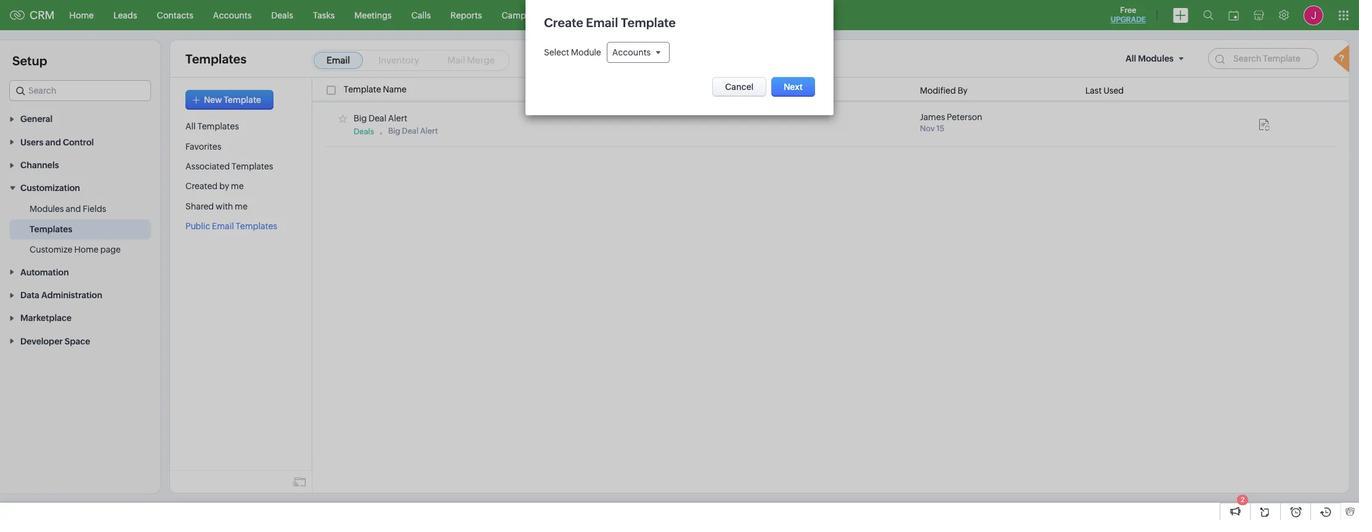 Task type: vqa. For each thing, say whether or not it's contained in the screenshot.
the bottommost Deal
yes



Task type: locate. For each thing, give the bounding box(es) containing it.
15
[[937, 124, 945, 133]]

contacts link
[[147, 0, 203, 30]]

big deal alert down big deal alert link
[[388, 126, 438, 135]]

free upgrade
[[1111, 6, 1146, 24]]

1 vertical spatial home
[[74, 245, 99, 255]]

template for new template
[[224, 95, 261, 105]]

public email templates link
[[185, 221, 277, 231]]

templates inside customization region
[[30, 225, 72, 234]]

me
[[231, 181, 244, 191], [235, 201, 248, 211]]

accounts left deals link
[[213, 10, 252, 20]]

template inside button
[[224, 95, 261, 105]]

home right crm
[[69, 10, 94, 20]]

1 horizontal spatial deals
[[354, 127, 374, 136]]

last used
[[1086, 86, 1124, 96]]

modules and fields link
[[30, 203, 106, 215]]

2 vertical spatial template
[[224, 95, 261, 105]]

accounts link
[[203, 0, 261, 30]]

favorites
[[185, 142, 221, 151]]

0 horizontal spatial template
[[224, 95, 261, 105]]

0 vertical spatial accounts
[[213, 10, 252, 20]]

home inside customization region
[[74, 245, 99, 255]]

customization region
[[0, 199, 160, 260]]

new
[[204, 95, 222, 105]]

Search Template text field
[[1208, 48, 1319, 69]]

profile image
[[1304, 5, 1324, 25]]

create email template
[[544, 15, 676, 30]]

big
[[354, 113, 367, 123], [388, 126, 400, 135]]

0 horizontal spatial deal
[[369, 113, 386, 123]]

visits
[[634, 10, 655, 20]]

calls
[[411, 10, 431, 20]]

0 horizontal spatial alert
[[388, 113, 407, 123]]

1 horizontal spatial email
[[327, 55, 350, 65]]

campaigns link
[[492, 0, 558, 30]]

tasks link
[[303, 0, 345, 30]]

by
[[958, 86, 968, 96]]

templates
[[185, 51, 247, 66], [197, 122, 239, 131], [232, 161, 273, 171], [236, 221, 277, 231], [30, 225, 72, 234]]

0 vertical spatial template
[[621, 15, 676, 30]]

1 horizontal spatial big
[[388, 126, 400, 135]]

email up template name
[[327, 55, 350, 65]]

peterson
[[947, 112, 983, 122]]

big down template name
[[354, 113, 367, 123]]

big deal alert down template name
[[354, 113, 407, 123]]

1 vertical spatial deal
[[402, 126, 419, 135]]

me right the by
[[231, 181, 244, 191]]

projects
[[675, 10, 707, 20]]

1 horizontal spatial accounts
[[612, 47, 651, 57]]

last
[[1086, 86, 1102, 96]]

None button
[[712, 77, 767, 97], [772, 77, 815, 97], [712, 77, 767, 97], [772, 77, 815, 97]]

template right new
[[224, 95, 261, 105]]

nov
[[920, 124, 935, 133]]

accounts
[[213, 10, 252, 20], [612, 47, 651, 57]]

templates up created by me
[[232, 161, 273, 171]]

associated templates
[[185, 161, 273, 171]]

1 horizontal spatial deal
[[402, 126, 419, 135]]

shared
[[185, 201, 214, 211]]

0 vertical spatial me
[[231, 181, 244, 191]]

0 vertical spatial deal
[[369, 113, 386, 123]]

with
[[216, 201, 233, 211]]

1 vertical spatial email
[[212, 221, 234, 231]]

meetings link
[[345, 0, 402, 30]]

me right with
[[235, 201, 248, 211]]

1 vertical spatial accounts
[[612, 47, 651, 57]]

me for shared with me
[[235, 201, 248, 211]]

customize
[[30, 245, 72, 255]]

home link
[[60, 0, 104, 30]]

0 horizontal spatial big
[[354, 113, 367, 123]]

1 horizontal spatial alert
[[420, 126, 438, 135]]

visits link
[[624, 0, 665, 30]]

deal
[[369, 113, 386, 123], [402, 126, 419, 135]]

1 horizontal spatial template
[[344, 85, 381, 94]]

shared with me
[[185, 201, 248, 211]]

documents
[[567, 10, 614, 20]]

deal down big deal alert link
[[402, 126, 419, 135]]

templates up "favorites" link
[[197, 122, 239, 131]]

name
[[383, 85, 407, 94]]

1 vertical spatial big
[[388, 126, 400, 135]]

create email
[[544, 15, 618, 30]]

campaigns
[[502, 10, 548, 20]]

email
[[327, 55, 350, 65], [212, 221, 234, 231]]

big deal alert
[[354, 113, 407, 123], [388, 126, 438, 135]]

email down with
[[212, 221, 234, 231]]

created by me link
[[185, 181, 244, 191]]

documents link
[[558, 0, 624, 30]]

1 vertical spatial me
[[235, 201, 248, 211]]

deals left 'tasks'
[[271, 10, 293, 20]]

shared with me link
[[185, 201, 248, 211]]

deal down template name
[[369, 113, 386, 123]]

0 horizontal spatial email
[[212, 221, 234, 231]]

big down big deal alert link
[[388, 126, 400, 135]]

big deal alert link
[[354, 113, 407, 123]]

customization button
[[0, 176, 160, 199]]

page
[[100, 245, 121, 255]]

home
[[69, 10, 94, 20], [74, 245, 99, 255]]

modules and fields
[[30, 204, 106, 214]]

template for create email template
[[621, 15, 676, 30]]

0 horizontal spatial accounts
[[213, 10, 252, 20]]

accounts down create email template
[[612, 47, 651, 57]]

template
[[621, 15, 676, 30], [344, 85, 381, 94], [224, 95, 261, 105]]

select
[[544, 48, 569, 57]]

templates up new
[[185, 51, 247, 66]]

me for created by me
[[231, 181, 244, 191]]

template left name
[[344, 85, 381, 94]]

created
[[185, 181, 218, 191]]

accounts for accounts link
[[213, 10, 252, 20]]

template up accounts field
[[621, 15, 676, 30]]

2 horizontal spatial template
[[621, 15, 676, 30]]

deals down big deal alert link
[[354, 127, 374, 136]]

deals
[[271, 10, 293, 20], [354, 127, 374, 136]]

templates up customize
[[30, 225, 72, 234]]

home left page
[[74, 245, 99, 255]]

0 vertical spatial big
[[354, 113, 367, 123]]

all templates link
[[185, 122, 239, 131]]

accounts inside field
[[612, 47, 651, 57]]

public email templates
[[185, 221, 277, 231]]

0 horizontal spatial deals
[[271, 10, 293, 20]]

alert
[[388, 113, 407, 123], [420, 126, 438, 135]]



Task type: describe. For each thing, give the bounding box(es) containing it.
0 vertical spatial big deal alert
[[354, 113, 407, 123]]

0 vertical spatial email
[[327, 55, 350, 65]]

public
[[185, 221, 210, 231]]

meetings
[[355, 10, 392, 20]]

deals link
[[261, 0, 303, 30]]

Accounts field
[[607, 42, 670, 63]]

favorites link
[[185, 142, 221, 151]]

accounts for accounts field
[[612, 47, 651, 57]]

templates link
[[30, 223, 72, 236]]

modules
[[30, 204, 64, 214]]

upgrade
[[1111, 15, 1146, 24]]

free
[[1120, 6, 1137, 15]]

created by me
[[185, 181, 244, 191]]

leads
[[113, 10, 137, 20]]

modified
[[920, 86, 956, 96]]

and
[[66, 204, 81, 214]]

reports
[[451, 10, 482, 20]]

contacts
[[157, 10, 193, 20]]

tasks
[[313, 10, 335, 20]]

1 vertical spatial deals
[[354, 127, 374, 136]]

1 vertical spatial big deal alert
[[388, 126, 438, 135]]

select module
[[544, 48, 601, 57]]

customize home page link
[[30, 244, 121, 256]]

james peterson link
[[920, 112, 983, 122]]

associated
[[185, 161, 230, 171]]

reports link
[[441, 0, 492, 30]]

2
[[1241, 496, 1245, 503]]

new template button
[[185, 90, 274, 110]]

james
[[920, 112, 945, 122]]

associated templates link
[[185, 161, 273, 171]]

all
[[185, 122, 196, 131]]

setup
[[12, 54, 47, 68]]

used
[[1104, 86, 1124, 96]]

james peterson nov 15
[[920, 112, 983, 133]]

by
[[219, 181, 229, 191]]

0 vertical spatial alert
[[388, 113, 407, 123]]

profile element
[[1296, 0, 1331, 30]]

crm
[[30, 9, 55, 22]]

customization
[[20, 183, 80, 193]]

projects link
[[665, 0, 717, 30]]

module
[[571, 48, 601, 57]]

calls link
[[402, 0, 441, 30]]

template name
[[344, 85, 407, 94]]

email link
[[314, 52, 363, 69]]

0 vertical spatial home
[[69, 10, 94, 20]]

fields
[[83, 204, 106, 214]]

crm link
[[10, 9, 55, 22]]

1 vertical spatial template
[[344, 85, 381, 94]]

leads link
[[104, 0, 147, 30]]

all templates
[[185, 122, 239, 131]]

modified by
[[920, 86, 968, 96]]

1 vertical spatial alert
[[420, 126, 438, 135]]

customize home page
[[30, 245, 121, 255]]

new template
[[204, 95, 261, 105]]

0 vertical spatial deals
[[271, 10, 293, 20]]

templates down shared with me link
[[236, 221, 277, 231]]



